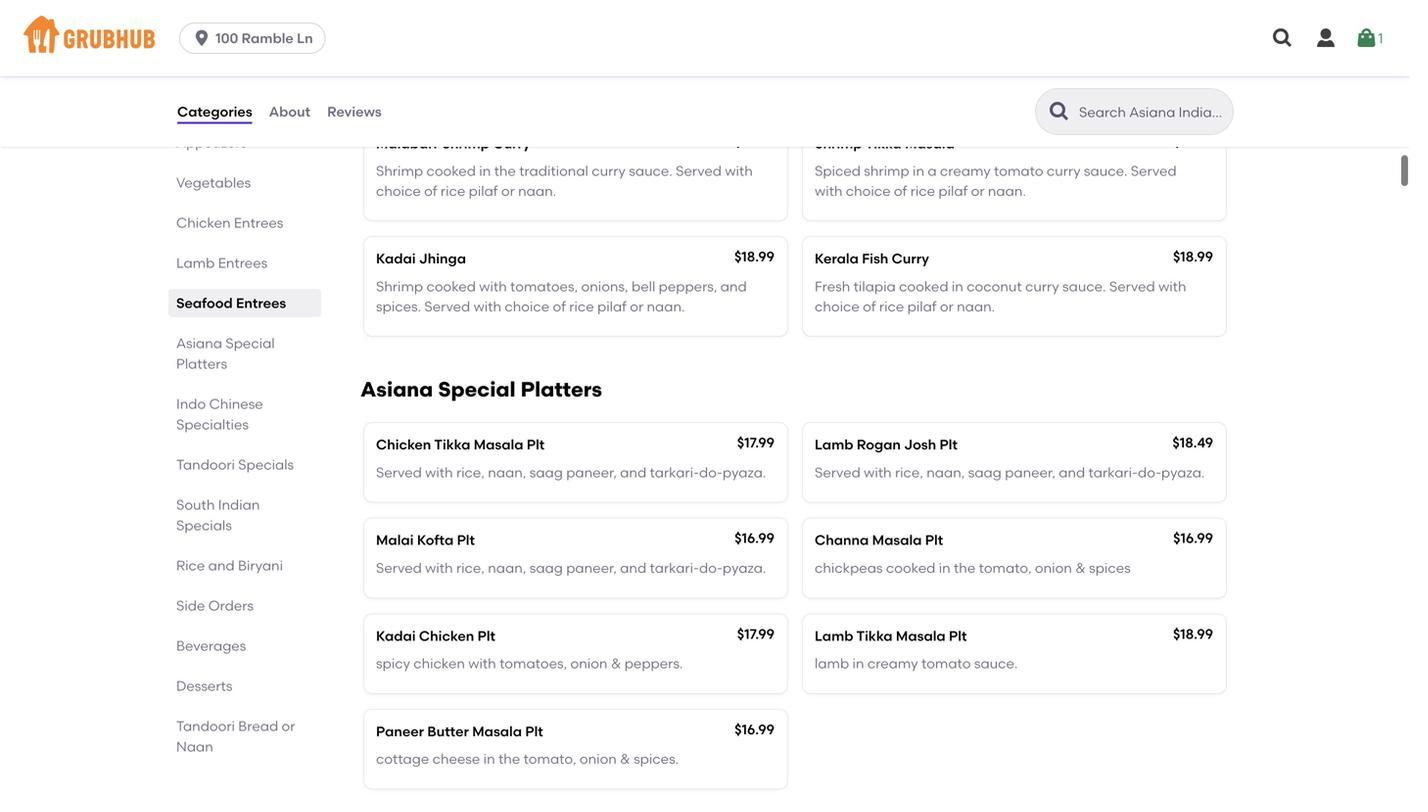 Task type: locate. For each thing, give the bounding box(es) containing it.
with inside spiced shrimp in a creamy tomato curry sauce. served with choice of rice pilaf or naan.
[[815, 183, 843, 199]]

0 horizontal spatial creamy
[[868, 655, 918, 672]]

rice, for masala
[[456, 464, 485, 481]]

served inside shrimp cooked in the traditional curry sauce. served with choice of rice pilaf or naan.
[[676, 163, 722, 179]]

spiced shrimp in a creamy tomato curry sauce. served with choice of rice pilaf or naan.
[[815, 163, 1177, 199]]

1 horizontal spatial seafood
[[360, 76, 447, 101]]

saag up chickpeas cooked in the tomato, onion & spices
[[968, 464, 1002, 481]]

1 horizontal spatial spices.
[[634, 751, 679, 768]]

0 vertical spatial the
[[494, 163, 516, 179]]

1 kadai from the top
[[376, 250, 416, 267]]

naan. down traditional
[[518, 183, 556, 199]]

$18.99 for fresh tilapia cooked in coconut curry sauce. served with choice of rice pilaf or naan.
[[1173, 249, 1213, 265]]

curry up traditional
[[493, 135, 530, 152]]

1 $17.99 from the top
[[737, 434, 775, 451]]

0 vertical spatial spices.
[[376, 298, 421, 315]]

in inside spiced shrimp in a creamy tomato curry sauce. served with choice of rice pilaf or naan.
[[913, 163, 925, 179]]

curry right fish
[[892, 250, 929, 267]]

0 vertical spatial platters
[[176, 356, 227, 372]]

2 tandoori from the top
[[176, 718, 235, 735]]

or
[[501, 183, 515, 199], [971, 183, 985, 199], [630, 298, 644, 315], [940, 298, 954, 315], [282, 718, 295, 735]]

1 vertical spatial kadai
[[376, 628, 416, 644]]

1 vertical spatial $17.99
[[737, 626, 775, 642]]

1 vertical spatial the
[[954, 560, 976, 576]]

0 vertical spatial special
[[226, 335, 275, 352]]

bell
[[632, 278, 655, 295]]

2 kadai from the top
[[376, 628, 416, 644]]

rice down a
[[911, 183, 935, 199]]

1 vertical spatial asiana special platters
[[360, 377, 602, 402]]

pilaf down the kerala fish curry
[[908, 298, 937, 315]]

lamb
[[815, 655, 849, 672]]

served with rice, naan, saag paneer, and tarkari-do-pyaza.
[[376, 464, 766, 481], [815, 464, 1205, 481], [376, 560, 766, 576]]

tomato, for channa masala plt
[[979, 560, 1032, 576]]

$16.99 for served with rice, naan, saag paneer, and tarkari-do-pyaza.
[[735, 530, 775, 547]]

tomato right a
[[994, 163, 1044, 179]]

kerala
[[815, 250, 859, 267]]

creamy down lamb tikka masala plt
[[868, 655, 918, 672]]

rice, down malai kofta plt
[[456, 560, 485, 576]]

cooked down malabarr shrimp curry in the top left of the page
[[426, 163, 476, 179]]

saag down the chicken tikka masala plt at the bottom
[[530, 464, 563, 481]]

tarkari-
[[650, 464, 699, 481], [1089, 464, 1138, 481], [650, 560, 699, 576]]

saag for chicken tikka masala plt
[[530, 464, 563, 481]]

curry right 'coconut'
[[1025, 278, 1059, 295]]

in down channa masala plt
[[939, 560, 951, 576]]

or inside shrimp cooked in the traditional curry sauce. served with choice of rice pilaf or naan.
[[501, 183, 515, 199]]

0 vertical spatial specials
[[238, 456, 294, 473]]

malabarr
[[376, 135, 439, 152]]

pilaf down malabarr shrimp curry in the top left of the page
[[469, 183, 498, 199]]

cooked
[[426, 163, 476, 179], [426, 278, 476, 295], [899, 278, 949, 295], [886, 560, 936, 576]]

side
[[176, 597, 205, 614]]

cooked for masala
[[886, 560, 936, 576]]

search icon image
[[1048, 100, 1071, 123]]

naan. inside fresh tilapia cooked in coconut curry sauce. served with choice of rice pilaf or naan.
[[957, 298, 995, 315]]

curry
[[592, 163, 626, 179], [1047, 163, 1081, 179], [1025, 278, 1059, 295]]

0 horizontal spatial curry
[[493, 135, 530, 152]]

served inside fresh tilapia cooked in coconut curry sauce. served with choice of rice pilaf or naan.
[[1110, 278, 1155, 295]]

fish
[[862, 250, 889, 267]]

1 vertical spatial seafood
[[176, 295, 233, 311]]

1 vertical spatial spices.
[[634, 751, 679, 768]]

the for masala
[[498, 751, 520, 768]]

shrimp
[[442, 135, 490, 152], [815, 135, 862, 152], [376, 163, 423, 179], [376, 278, 423, 295]]

asiana
[[176, 335, 222, 352], [360, 377, 433, 402]]

and for $17.99
[[620, 464, 647, 481]]

masala
[[905, 135, 955, 152], [474, 436, 523, 453], [872, 532, 922, 549], [896, 628, 946, 644], [472, 723, 522, 740]]

curry inside spiced shrimp in a creamy tomato curry sauce. served with choice of rice pilaf or naan.
[[1047, 163, 1081, 179]]

butter
[[427, 723, 469, 740]]

asiana special platters up chinese
[[176, 335, 275, 372]]

tandoori inside tandoori bread or naan
[[176, 718, 235, 735]]

in inside shrimp cooked in the traditional curry sauce. served with choice of rice pilaf or naan.
[[479, 163, 491, 179]]

rice down tilapia
[[879, 298, 904, 315]]

seafood entrees down lamb entrees
[[176, 295, 286, 311]]

1 vertical spatial creamy
[[868, 655, 918, 672]]

& for spices
[[1076, 560, 1086, 576]]

ln
[[297, 30, 313, 47]]

lamb
[[176, 255, 215, 271], [815, 436, 854, 453], [815, 628, 854, 644]]

1 vertical spatial lamb
[[815, 436, 854, 453]]

shrimp cooked with tomatoes, onions, bell peppers, and spices. served with choice of rice pilaf or naan.
[[376, 278, 747, 315]]

sauce.
[[629, 163, 673, 179], [1084, 163, 1128, 179], [1063, 278, 1106, 295], [974, 655, 1018, 672]]

0 vertical spatial tomato,
[[979, 560, 1032, 576]]

chicken down vegetables
[[176, 214, 231, 231]]

rice, down josh
[[895, 464, 923, 481]]

1 horizontal spatial platters
[[521, 377, 602, 402]]

seafood entrees
[[360, 76, 529, 101], [176, 295, 286, 311]]

naan. down 'coconut'
[[957, 298, 995, 315]]

svg image inside 100 ramble ln button
[[192, 28, 212, 48]]

cooked inside shrimp cooked with tomatoes, onions, bell peppers, and spices. served with choice of rice pilaf or naan.
[[426, 278, 476, 295]]

with inside fresh tilapia cooked in coconut curry sauce. served with choice of rice pilaf or naan.
[[1159, 278, 1187, 295]]

seafood
[[360, 76, 447, 101], [176, 295, 233, 311]]

creamy inside spiced shrimp in a creamy tomato curry sauce. served with choice of rice pilaf or naan.
[[940, 163, 991, 179]]

1 horizontal spatial svg image
[[1271, 26, 1295, 50]]

100
[[216, 30, 238, 47]]

tomatoes, inside shrimp cooked with tomatoes, onions, bell peppers, and spices. served with choice of rice pilaf or naan.
[[510, 278, 578, 295]]

rice down malabarr shrimp curry in the top left of the page
[[441, 183, 465, 199]]

indo
[[176, 396, 206, 412]]

$16.99 for cottage cheese in the tomato, onion & spices.
[[735, 721, 775, 738]]

served with rice, naan, saag paneer, and tarkari-do-pyaza. for lamb rogan josh plt
[[815, 464, 1205, 481]]

0 vertical spatial onion
[[1035, 560, 1072, 576]]

2 vertical spatial the
[[498, 751, 520, 768]]

$17.99 for served with rice, naan, saag paneer, and tarkari-do-pyaza.
[[737, 434, 775, 451]]

pilaf down shrimp tikka masala
[[939, 183, 968, 199]]

pilaf down onions,
[[597, 298, 627, 315]]

1 vertical spatial specials
[[176, 517, 232, 534]]

sauce. inside shrimp cooked in the traditional curry sauce. served with choice of rice pilaf or naan.
[[629, 163, 673, 179]]

curry inside shrimp cooked in the traditional curry sauce. served with choice of rice pilaf or naan.
[[592, 163, 626, 179]]

1 horizontal spatial tomato
[[994, 163, 1044, 179]]

chicken up chicken at the bottom of the page
[[419, 628, 474, 644]]

asiana special platters
[[176, 335, 275, 372], [360, 377, 602, 402]]

main navigation navigation
[[0, 0, 1410, 76]]

curry down search icon
[[1047, 163, 1081, 179]]

in inside fresh tilapia cooked in coconut curry sauce. served with choice of rice pilaf or naan.
[[952, 278, 964, 295]]

of inside spiced shrimp in a creamy tomato curry sauce. served with choice of rice pilaf or naan.
[[894, 183, 907, 199]]

creamy right a
[[940, 163, 991, 179]]

seafood up the reviews
[[360, 76, 447, 101]]

sauce. inside fresh tilapia cooked in coconut curry sauce. served with choice of rice pilaf or naan.
[[1063, 278, 1106, 295]]

2 $17.99 from the top
[[737, 626, 775, 642]]

spices.
[[376, 298, 421, 315], [634, 751, 679, 768]]

seafood entrees up malabarr shrimp curry in the top left of the page
[[360, 76, 529, 101]]

1 horizontal spatial tomato,
[[979, 560, 1032, 576]]

platters
[[176, 356, 227, 372], [521, 377, 602, 402]]

&
[[1076, 560, 1086, 576], [611, 655, 621, 672], [620, 751, 630, 768]]

pyaza. for $18.49
[[1161, 464, 1205, 481]]

1 tandoori from the top
[[176, 456, 235, 473]]

chicken up malai
[[376, 436, 431, 453]]

0 horizontal spatial platters
[[176, 356, 227, 372]]

1 horizontal spatial curry
[[892, 250, 929, 267]]

onion for spices
[[1035, 560, 1072, 576]]

asiana up the chicken tikka masala plt at the bottom
[[360, 377, 433, 402]]

shrimp for shrimp cooked in the traditional curry sauce. served with choice of rice pilaf or naan.
[[376, 163, 423, 179]]

masala for spiced shrimp in a creamy tomato curry sauce. served with choice of rice pilaf or naan.
[[905, 135, 955, 152]]

0 vertical spatial kadai
[[376, 250, 416, 267]]

or inside tandoori bread or naan
[[282, 718, 295, 735]]

beverages
[[176, 638, 246, 654]]

shrimp down malabarr
[[376, 163, 423, 179]]

shrimp inside shrimp cooked in the traditional curry sauce. served with choice of rice pilaf or naan.
[[376, 163, 423, 179]]

pyaza.
[[723, 464, 766, 481], [1161, 464, 1205, 481], [723, 560, 766, 576]]

tomatoes, left onions,
[[510, 278, 578, 295]]

0 horizontal spatial spices.
[[376, 298, 421, 315]]

1 horizontal spatial creamy
[[940, 163, 991, 179]]

paneer
[[376, 723, 424, 740]]

or inside spiced shrimp in a creamy tomato curry sauce. served with choice of rice pilaf or naan.
[[971, 183, 985, 199]]

spices
[[1089, 560, 1131, 576]]

rice, for josh
[[895, 464, 923, 481]]

special
[[226, 335, 275, 352], [438, 377, 516, 402]]

$18.49
[[1173, 434, 1213, 451]]

seafood down lamb entrees
[[176, 295, 233, 311]]

tomato inside spiced shrimp in a creamy tomato curry sauce. served with choice of rice pilaf or naan.
[[994, 163, 1044, 179]]

1 vertical spatial special
[[438, 377, 516, 402]]

naan. inside shrimp cooked in the traditional curry sauce. served with choice of rice pilaf or naan.
[[518, 183, 556, 199]]

0 vertical spatial asiana special platters
[[176, 335, 275, 372]]

tarkari- for $17.99
[[650, 464, 699, 481]]

0 vertical spatial seafood
[[360, 76, 447, 101]]

in left 'coconut'
[[952, 278, 964, 295]]

specials
[[238, 456, 294, 473], [176, 517, 232, 534]]

platters down shrimp cooked with tomatoes, onions, bell peppers, and spices. served with choice of rice pilaf or naan.
[[521, 377, 602, 402]]

2 vertical spatial onion
[[580, 751, 617, 768]]

asiana up indo
[[176, 335, 222, 352]]

spices. down peppers.
[[634, 751, 679, 768]]

svg image
[[1271, 26, 1295, 50], [1314, 26, 1338, 50], [192, 28, 212, 48]]

rice down onions,
[[569, 298, 594, 315]]

tikka for lamb
[[857, 628, 893, 644]]

kadai left jhinga
[[376, 250, 416, 267]]

special up the chicken tikka masala plt at the bottom
[[438, 377, 516, 402]]

pyaza. for $16.99
[[723, 560, 766, 576]]

pilaf inside shrimp cooked with tomatoes, onions, bell peppers, and spices. served with choice of rice pilaf or naan.
[[597, 298, 627, 315]]

in down malabarr shrimp curry in the top left of the page
[[479, 163, 491, 179]]

paneer, for malai kofta plt
[[566, 560, 617, 576]]

shrimp up spiced
[[815, 135, 862, 152]]

of
[[424, 183, 437, 199], [894, 183, 907, 199], [553, 298, 566, 315], [863, 298, 876, 315]]

0 horizontal spatial specials
[[176, 517, 232, 534]]

do- for $17.99
[[699, 464, 723, 481]]

cooked down jhinga
[[426, 278, 476, 295]]

cooked inside fresh tilapia cooked in coconut curry sauce. served with choice of rice pilaf or naan.
[[899, 278, 949, 295]]

tikka up shrimp
[[865, 135, 902, 152]]

categories
[[177, 103, 252, 120]]

choice
[[376, 183, 421, 199], [846, 183, 891, 199], [505, 298, 550, 315], [815, 298, 860, 315]]

choice inside fresh tilapia cooked in coconut curry sauce. served with choice of rice pilaf or naan.
[[815, 298, 860, 315]]

chicken
[[414, 655, 465, 672]]

cooked down channa masala plt
[[886, 560, 936, 576]]

1 vertical spatial curry
[[892, 250, 929, 267]]

1 vertical spatial tikka
[[434, 436, 470, 453]]

tikka up kofta at the left bottom
[[434, 436, 470, 453]]

specials down south
[[176, 517, 232, 534]]

and
[[721, 278, 747, 295], [620, 464, 647, 481], [1059, 464, 1085, 481], [208, 557, 235, 574], [620, 560, 647, 576]]

entrees
[[452, 76, 529, 101], [234, 214, 283, 231], [218, 255, 268, 271], [236, 295, 286, 311]]

1 vertical spatial asiana
[[360, 377, 433, 402]]

$18.99 for shrimp cooked in the traditional curry sauce. served with choice of rice pilaf or naan.
[[734, 133, 775, 150]]

in right lamb
[[853, 655, 864, 672]]

rice,
[[456, 464, 485, 481], [895, 464, 923, 481], [456, 560, 485, 576]]

2 vertical spatial tikka
[[857, 628, 893, 644]]

in right cheese
[[483, 751, 495, 768]]

shrimp inside shrimp cooked with tomatoes, onions, bell peppers, and spices. served with choice of rice pilaf or naan.
[[376, 278, 423, 295]]

kadai
[[376, 250, 416, 267], [376, 628, 416, 644]]

0 horizontal spatial asiana special platters
[[176, 335, 275, 372]]

curry inside fresh tilapia cooked in coconut curry sauce. served with choice of rice pilaf or naan.
[[1025, 278, 1059, 295]]

specials inside south indian specials
[[176, 517, 232, 534]]

shrimp for shrimp cooked with tomatoes, onions, bell peppers, and spices. served with choice of rice pilaf or naan.
[[376, 278, 423, 295]]

1 horizontal spatial seafood entrees
[[360, 76, 529, 101]]

0 vertical spatial curry
[[493, 135, 530, 152]]

1 horizontal spatial asiana special platters
[[360, 377, 602, 402]]

special up chinese
[[226, 335, 275, 352]]

peppers,
[[659, 278, 717, 295]]

naan,
[[488, 464, 526, 481], [927, 464, 965, 481], [488, 560, 526, 576]]

tikka up lamb in creamy tomato sauce.
[[857, 628, 893, 644]]

rice
[[176, 557, 205, 574]]

specials up 'indian'
[[238, 456, 294, 473]]

$17.99
[[737, 434, 775, 451], [737, 626, 775, 642]]

cooked right tilapia
[[899, 278, 949, 295]]

in for spiced shrimp in a creamy tomato curry sauce. served with choice of rice pilaf or naan.
[[913, 163, 925, 179]]

or inside fresh tilapia cooked in coconut curry sauce. served with choice of rice pilaf or naan.
[[940, 298, 954, 315]]

lamb down chicken entrees
[[176, 255, 215, 271]]

tandoori
[[176, 456, 235, 473], [176, 718, 235, 735]]

0 vertical spatial tandoori
[[176, 456, 235, 473]]

lamb up lamb
[[815, 628, 854, 644]]

south indian specials
[[176, 497, 260, 534]]

do-
[[699, 464, 723, 481], [1138, 464, 1161, 481], [699, 560, 723, 576]]

shrimp tikka masala
[[815, 135, 955, 152]]

0 horizontal spatial svg image
[[192, 28, 212, 48]]

0 vertical spatial tikka
[[865, 135, 902, 152]]

cooked inside shrimp cooked in the traditional curry sauce. served with choice of rice pilaf or naan.
[[426, 163, 476, 179]]

chinese
[[209, 396, 263, 412]]

spicy chicken with tomatoes, onion & peppers.
[[376, 655, 683, 672]]

pilaf inside spiced shrimp in a creamy tomato curry sauce. served with choice of rice pilaf or naan.
[[939, 183, 968, 199]]

1 vertical spatial tomatoes,
[[500, 655, 567, 672]]

curry right traditional
[[592, 163, 626, 179]]

0 vertical spatial tomatoes,
[[510, 278, 578, 295]]

in left a
[[913, 163, 925, 179]]

0 horizontal spatial asiana
[[176, 335, 222, 352]]

0 horizontal spatial tomato
[[922, 655, 971, 672]]

paneer, for lamb rogan josh plt
[[1005, 464, 1056, 481]]

rice, down the chicken tikka masala plt at the bottom
[[456, 464, 485, 481]]

1 vertical spatial onion
[[571, 655, 608, 672]]

1 vertical spatial chicken
[[376, 436, 431, 453]]

shrimp
[[864, 163, 910, 179]]

spices. down kadai jhinga
[[376, 298, 421, 315]]

0 vertical spatial tomato
[[994, 163, 1044, 179]]

desserts
[[176, 678, 233, 694]]

saag up spicy chicken with tomatoes, onion & peppers.
[[530, 560, 563, 576]]

0 vertical spatial creamy
[[940, 163, 991, 179]]

1 vertical spatial &
[[611, 655, 621, 672]]

creamy
[[940, 163, 991, 179], [868, 655, 918, 672]]

tomato down lamb tikka masala plt
[[922, 655, 971, 672]]

onion
[[1035, 560, 1072, 576], [571, 655, 608, 672], [580, 751, 617, 768]]

tandoori up naan
[[176, 718, 235, 735]]

tikka for chicken
[[434, 436, 470, 453]]

naan. inside shrimp cooked with tomatoes, onions, bell peppers, and spices. served with choice of rice pilaf or naan.
[[647, 298, 685, 315]]

1 vertical spatial tomato
[[922, 655, 971, 672]]

onion for spices.
[[580, 751, 617, 768]]

kadai jhinga
[[376, 250, 466, 267]]

masala for lamb in creamy tomato sauce.
[[896, 628, 946, 644]]

choice inside shrimp cooked with tomatoes, onions, bell peppers, and spices. served with choice of rice pilaf or naan.
[[505, 298, 550, 315]]

categories button
[[176, 76, 253, 147]]

0 horizontal spatial tomato,
[[524, 751, 576, 768]]

naan. down peppers,
[[647, 298, 685, 315]]

0 vertical spatial chicken
[[176, 214, 231, 231]]

the
[[494, 163, 516, 179], [954, 560, 976, 576], [498, 751, 520, 768]]

tomatoes, right chicken at the bottom of the page
[[500, 655, 567, 672]]

1 vertical spatial tandoori
[[176, 718, 235, 735]]

0 vertical spatial $17.99
[[737, 434, 775, 451]]

2 vertical spatial &
[[620, 751, 630, 768]]

1 vertical spatial tomato,
[[524, 751, 576, 768]]

served inside spiced shrimp in a creamy tomato curry sauce. served with choice of rice pilaf or naan.
[[1131, 163, 1177, 179]]

1 vertical spatial seafood entrees
[[176, 295, 286, 311]]

shrimp down kadai jhinga
[[376, 278, 423, 295]]

the inside shrimp cooked in the traditional curry sauce. served with choice of rice pilaf or naan.
[[494, 163, 516, 179]]

kadai up spicy
[[376, 628, 416, 644]]

asiana special platters up the chicken tikka masala plt at the bottom
[[360, 377, 602, 402]]

naan. up 'coconut'
[[988, 183, 1026, 199]]

0 horizontal spatial seafood entrees
[[176, 295, 286, 311]]

2 vertical spatial lamb
[[815, 628, 854, 644]]

0 horizontal spatial seafood
[[176, 295, 233, 311]]

chicken entrees
[[176, 214, 283, 231]]

chicken
[[176, 214, 231, 231], [376, 436, 431, 453], [419, 628, 474, 644]]

rice inside fresh tilapia cooked in coconut curry sauce. served with choice of rice pilaf or naan.
[[879, 298, 904, 315]]

traditional
[[519, 163, 588, 179]]

entrees down chicken entrees
[[218, 255, 268, 271]]

0 vertical spatial &
[[1076, 560, 1086, 576]]

tomatoes, for onions,
[[510, 278, 578, 295]]

tikka
[[865, 135, 902, 152], [434, 436, 470, 453], [857, 628, 893, 644]]

platters up indo
[[176, 356, 227, 372]]

with inside shrimp cooked in the traditional curry sauce. served with choice of rice pilaf or naan.
[[725, 163, 753, 179]]

saag
[[530, 464, 563, 481], [968, 464, 1002, 481], [530, 560, 563, 576]]

lamb rogan josh plt
[[815, 436, 958, 453]]

tandoori down specialties
[[176, 456, 235, 473]]

lamb left rogan
[[815, 436, 854, 453]]

tarkari- for $16.99
[[650, 560, 699, 576]]

rice inside shrimp cooked with tomatoes, onions, bell peppers, and spices. served with choice of rice pilaf or naan.
[[569, 298, 594, 315]]

choice inside shrimp cooked in the traditional curry sauce. served with choice of rice pilaf or naan.
[[376, 183, 421, 199]]

served inside shrimp cooked with tomatoes, onions, bell peppers, and spices. served with choice of rice pilaf or naan.
[[424, 298, 470, 315]]



Task type: vqa. For each thing, say whether or not it's contained in the screenshot.


Task type: describe. For each thing, give the bounding box(es) containing it.
of inside fresh tilapia cooked in coconut curry sauce. served with choice of rice pilaf or naan.
[[863, 298, 876, 315]]

1 horizontal spatial asiana
[[360, 377, 433, 402]]

Search Asiana Indian Cuisine search field
[[1077, 103, 1227, 121]]

do- for $16.99
[[699, 560, 723, 576]]

cooked for jhinga
[[426, 278, 476, 295]]

entrees down lamb entrees
[[236, 295, 286, 311]]

0 vertical spatial lamb
[[176, 255, 215, 271]]

or inside shrimp cooked with tomatoes, onions, bell peppers, and spices. served with choice of rice pilaf or naan.
[[630, 298, 644, 315]]

& for spices.
[[620, 751, 630, 768]]

curry for kerala fish curry
[[892, 250, 929, 267]]

rice inside shrimp cooked in the traditional curry sauce. served with choice of rice pilaf or naan.
[[441, 183, 465, 199]]

malai kofta plt
[[376, 532, 475, 549]]

indo chinese specialties
[[176, 396, 263, 433]]

biryani
[[238, 557, 283, 574]]

reviews button
[[326, 76, 383, 147]]

rice and biryani
[[176, 557, 283, 574]]

pyaza. for $17.99
[[723, 464, 766, 481]]

shrimp cooked in the traditional curry sauce. served with choice of rice pilaf or naan.
[[376, 163, 753, 199]]

tandoori for tandoori specials
[[176, 456, 235, 473]]

vegetables
[[176, 174, 251, 191]]

curry for traditional
[[592, 163, 626, 179]]

$17.99 for spicy chicken with tomatoes, onion & peppers.
[[737, 626, 775, 642]]

and inside shrimp cooked with tomatoes, onions, bell peppers, and spices. served with choice of rice pilaf or naan.
[[721, 278, 747, 295]]

$16.99 for chickpeas cooked in the tomato, onion & spices
[[1173, 530, 1213, 547]]

about button
[[268, 76, 312, 147]]

1
[[1378, 30, 1383, 46]]

onions,
[[581, 278, 628, 295]]

pilaf inside fresh tilapia cooked in coconut curry sauce. served with choice of rice pilaf or naan.
[[908, 298, 937, 315]]

cottage
[[376, 751, 429, 768]]

tandoori for tandoori bread or naan
[[176, 718, 235, 735]]

cheese
[[432, 751, 480, 768]]

1 horizontal spatial specials
[[238, 456, 294, 473]]

of inside shrimp cooked in the traditional curry sauce. served with choice of rice pilaf or naan.
[[424, 183, 437, 199]]

reviews
[[327, 103, 382, 120]]

served with rice, naan, saag paneer, and tarkari-do-pyaza. for malai kofta plt
[[376, 560, 766, 576]]

kofta
[[417, 532, 454, 549]]

shrimp right malabarr
[[442, 135, 490, 152]]

$18.99 for lamb in creamy tomato sauce.
[[1173, 626, 1213, 642]]

$19.49
[[1174, 133, 1213, 150]]

malai
[[376, 532, 414, 549]]

spicy
[[376, 655, 410, 672]]

a
[[928, 163, 937, 179]]

tomato, for paneer butter masala plt
[[524, 751, 576, 768]]

naan, for plt
[[488, 560, 526, 576]]

curry for malabarr shrimp curry
[[493, 135, 530, 152]]

100 ramble ln
[[216, 30, 313, 47]]

0 vertical spatial seafood entrees
[[360, 76, 529, 101]]

channa
[[815, 532, 869, 549]]

orders
[[208, 597, 254, 614]]

rice, for plt
[[456, 560, 485, 576]]

saag for malai kofta plt
[[530, 560, 563, 576]]

masala for cottage cheese in the tomato, onion & spices.
[[472, 723, 522, 740]]

naan. inside spiced shrimp in a creamy tomato curry sauce. served with choice of rice pilaf or naan.
[[988, 183, 1026, 199]]

cooked for shrimp
[[426, 163, 476, 179]]

masala for served with rice, naan, saag paneer, and tarkari-do-pyaza.
[[474, 436, 523, 453]]

0 horizontal spatial special
[[226, 335, 275, 352]]

1 button
[[1355, 21, 1383, 56]]

of inside shrimp cooked with tomatoes, onions, bell peppers, and spices. served with choice of rice pilaf or naan.
[[553, 298, 566, 315]]

bread
[[238, 718, 278, 735]]

south
[[176, 497, 215, 513]]

lamb for served with rice, naan, saag paneer, and tarkari-do-pyaza.
[[815, 436, 854, 453]]

spiced
[[815, 163, 861, 179]]

spices. inside shrimp cooked with tomatoes, onions, bell peppers, and spices. served with choice of rice pilaf or naan.
[[376, 298, 421, 315]]

tandoori bread or naan
[[176, 718, 295, 755]]

in for cottage cheese in the tomato, onion & spices.
[[483, 751, 495, 768]]

chicken for chicken entrees
[[176, 214, 231, 231]]

100 ramble ln button
[[179, 23, 334, 54]]

1 vertical spatial platters
[[521, 377, 602, 402]]

indian
[[218, 497, 260, 513]]

fresh tilapia cooked in coconut curry sauce. served with choice of rice pilaf or naan.
[[815, 278, 1187, 315]]

lamb entrees
[[176, 255, 268, 271]]

pilaf inside shrimp cooked in the traditional curry sauce. served with choice of rice pilaf or naan.
[[469, 183, 498, 199]]

specialties
[[176, 416, 249, 433]]

1 horizontal spatial special
[[438, 377, 516, 402]]

tilapia
[[854, 278, 896, 295]]

naan, for masala
[[488, 464, 526, 481]]

lamb tikka masala plt
[[815, 628, 967, 644]]

chickpeas cooked in the tomato, onion & spices
[[815, 560, 1131, 576]]

in for shrimp cooked in the traditional curry sauce. served with choice of rice pilaf or naan.
[[479, 163, 491, 179]]

$18.99 for shrimp cooked with tomatoes, onions, bell peppers, and spices. served with choice of rice pilaf or naan.
[[734, 249, 775, 265]]

kadai for kadai jhinga
[[376, 250, 416, 267]]

curry for coconut
[[1025, 278, 1059, 295]]

naan, for josh
[[927, 464, 965, 481]]

the for curry
[[494, 163, 516, 179]]

about
[[269, 103, 311, 120]]

tikka for shrimp
[[865, 135, 902, 152]]

lamb for spicy chicken with tomatoes, onion & peppers.
[[815, 628, 854, 644]]

saag for lamb rogan josh plt
[[968, 464, 1002, 481]]

malabarr shrimp curry
[[376, 135, 530, 152]]

rice inside spiced shrimp in a creamy tomato curry sauce. served with choice of rice pilaf or naan.
[[911, 183, 935, 199]]

svg image
[[1355, 26, 1378, 50]]

served with rice, naan, saag paneer, and tarkari-do-pyaza. for chicken tikka masala plt
[[376, 464, 766, 481]]

and for $18.49
[[1059, 464, 1085, 481]]

kerala fish curry
[[815, 250, 929, 267]]

chicken for chicken tikka masala plt
[[376, 436, 431, 453]]

kadai chicken plt
[[376, 628, 496, 644]]

paneer, for chicken tikka masala plt
[[566, 464, 617, 481]]

chicken tikka masala plt
[[376, 436, 545, 453]]

do- for $18.49
[[1138, 464, 1161, 481]]

jhinga
[[419, 250, 466, 267]]

0 vertical spatial asiana
[[176, 335, 222, 352]]

tarkari- for $18.49
[[1089, 464, 1138, 481]]

shrimp for shrimp tikka masala
[[815, 135, 862, 152]]

2 vertical spatial chicken
[[419, 628, 474, 644]]

cottage cheese in the tomato, onion & spices.
[[376, 751, 679, 768]]

the for plt
[[954, 560, 976, 576]]

rogan
[[857, 436, 901, 453]]

channa masala plt
[[815, 532, 943, 549]]

side orders
[[176, 597, 254, 614]]

kadai for kadai chicken plt
[[376, 628, 416, 644]]

ramble
[[242, 30, 294, 47]]

tandoori specials
[[176, 456, 294, 473]]

tomatoes, for onion
[[500, 655, 567, 672]]

appetizers
[[176, 134, 247, 151]]

entrees up malabarr shrimp curry in the top left of the page
[[452, 76, 529, 101]]

naan
[[176, 738, 213, 755]]

and for $16.99
[[620, 560, 647, 576]]

josh
[[904, 436, 936, 453]]

entrees up lamb entrees
[[234, 214, 283, 231]]

chickpeas
[[815, 560, 883, 576]]

choice inside spiced shrimp in a creamy tomato curry sauce. served with choice of rice pilaf or naan.
[[846, 183, 891, 199]]

in for chickpeas cooked in the tomato, onion & spices
[[939, 560, 951, 576]]

coconut
[[967, 278, 1022, 295]]

fresh
[[815, 278, 850, 295]]

lamb in creamy tomato sauce.
[[815, 655, 1018, 672]]

peppers.
[[625, 655, 683, 672]]

2 horizontal spatial svg image
[[1314, 26, 1338, 50]]

paneer butter masala plt
[[376, 723, 543, 740]]

sauce. inside spiced shrimp in a creamy tomato curry sauce. served with choice of rice pilaf or naan.
[[1084, 163, 1128, 179]]



